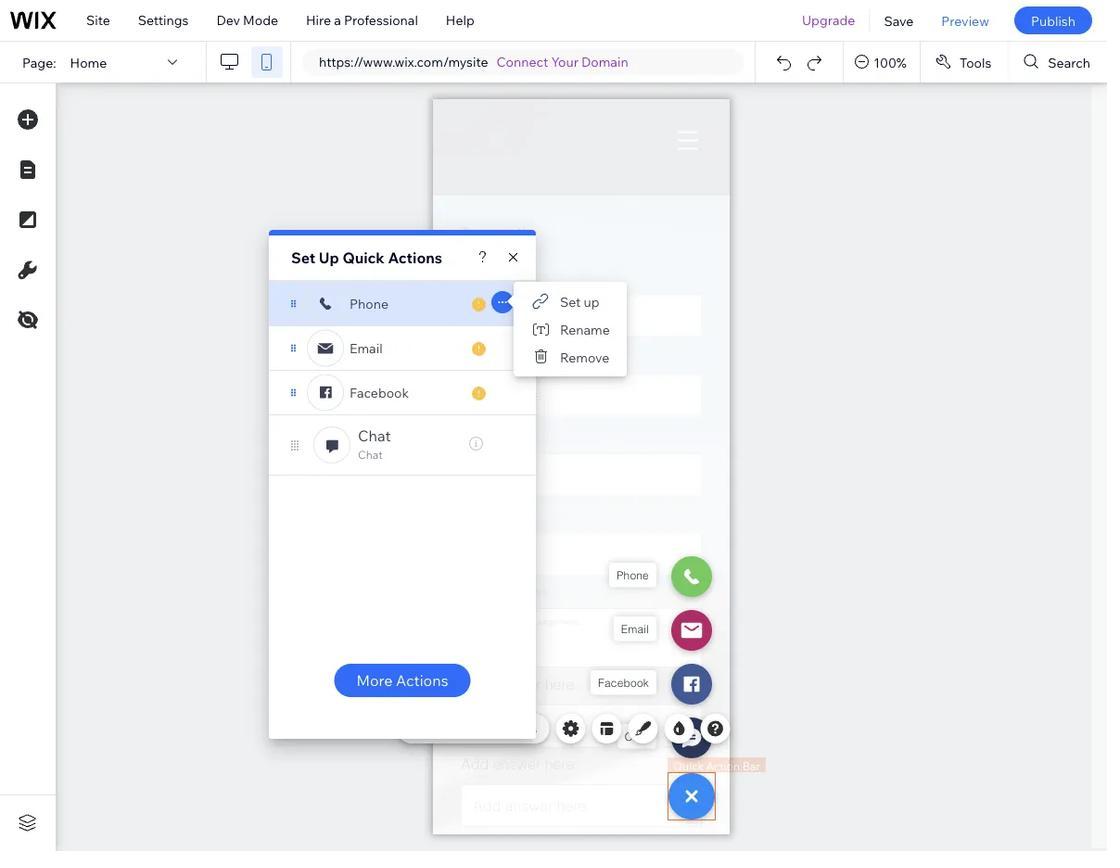 Task type: vqa. For each thing, say whether or not it's contained in the screenshot.
Chat inside the Chat Chat
yes



Task type: describe. For each thing, give the bounding box(es) containing it.
0 vertical spatial set up quick actions
[[291, 249, 443, 267]]

2 vertical spatial actions
[[492, 721, 538, 737]]

professional
[[344, 12, 418, 28]]

100% button
[[845, 42, 920, 83]]

preview button
[[928, 0, 1004, 41]]

1 chat from the top
[[358, 427, 391, 445]]

1 vertical spatial set
[[560, 293, 581, 310]]

https://www.wix.com/mysite connect your domain
[[319, 54, 629, 70]]

100%
[[874, 54, 907, 70]]

0 vertical spatial quick
[[343, 249, 385, 267]]

publish
[[1032, 12, 1076, 29]]

more actions button
[[334, 664, 471, 698]]

1 vertical spatial set up quick actions
[[409, 721, 538, 737]]

save
[[885, 12, 914, 29]]

home
[[70, 54, 107, 70]]

1 horizontal spatial set
[[409, 721, 430, 737]]

rename
[[560, 321, 610, 337]]

chat chat
[[358, 427, 391, 462]]

publish button
[[1015, 6, 1093, 34]]

tools button
[[921, 42, 1009, 83]]



Task type: locate. For each thing, give the bounding box(es) containing it.
set
[[291, 249, 316, 267], [560, 293, 581, 310], [409, 721, 430, 737]]

1 horizontal spatial up
[[433, 721, 450, 737]]

email
[[350, 340, 383, 357]]

search
[[1049, 54, 1091, 70]]

chat inside chat chat
[[358, 448, 383, 462]]

https://www.wix.com/mysite
[[319, 54, 489, 70]]

more actions
[[357, 672, 449, 690]]

set up
[[560, 293, 600, 310]]

remove
[[560, 349, 610, 365]]

mode
[[243, 12, 278, 28]]

actions inside button
[[396, 672, 449, 690]]

phone
[[350, 296, 389, 312]]

a
[[334, 12, 341, 28]]

1 horizontal spatial quick
[[453, 721, 489, 737]]

search button
[[1010, 42, 1108, 83]]

set up quick actions
[[291, 249, 443, 267], [409, 721, 538, 737]]

0 horizontal spatial quick
[[343, 249, 385, 267]]

2 vertical spatial set
[[409, 721, 430, 737]]

1 vertical spatial chat
[[358, 448, 383, 462]]

set up quick actions up phone
[[291, 249, 443, 267]]

hire
[[306, 12, 331, 28]]

connect
[[497, 54, 549, 70]]

preview
[[942, 12, 990, 29]]

site
[[86, 12, 110, 28]]

0 vertical spatial set
[[291, 249, 316, 267]]

dev mode
[[217, 12, 278, 28]]

1 vertical spatial up
[[433, 721, 450, 737]]

quick down more actions button
[[453, 721, 489, 737]]

quick
[[343, 249, 385, 267], [453, 721, 489, 737]]

2 horizontal spatial set
[[560, 293, 581, 310]]

up
[[584, 293, 600, 310]]

actions
[[388, 249, 443, 267], [396, 672, 449, 690], [492, 721, 538, 737]]

more
[[357, 672, 393, 690]]

0 vertical spatial actions
[[388, 249, 443, 267]]

0 vertical spatial chat
[[358, 427, 391, 445]]

quick up phone
[[343, 249, 385, 267]]

dev
[[217, 12, 240, 28]]

save button
[[871, 0, 928, 41]]

facebook
[[350, 385, 409, 401]]

help
[[446, 12, 475, 28]]

1 vertical spatial quick
[[453, 721, 489, 737]]

0 horizontal spatial up
[[319, 249, 339, 267]]

1 vertical spatial actions
[[396, 672, 449, 690]]

upgrade
[[803, 12, 856, 28]]

settings
[[138, 12, 189, 28]]

hire a professional
[[306, 12, 418, 28]]

2 chat from the top
[[358, 448, 383, 462]]

0 vertical spatial up
[[319, 249, 339, 267]]

domain
[[582, 54, 629, 70]]

0 horizontal spatial set
[[291, 249, 316, 267]]

your
[[552, 54, 579, 70]]

up
[[319, 249, 339, 267], [433, 721, 450, 737]]

set up quick actions down more actions button
[[409, 721, 538, 737]]

tools
[[960, 54, 992, 70]]

chat
[[358, 427, 391, 445], [358, 448, 383, 462]]



